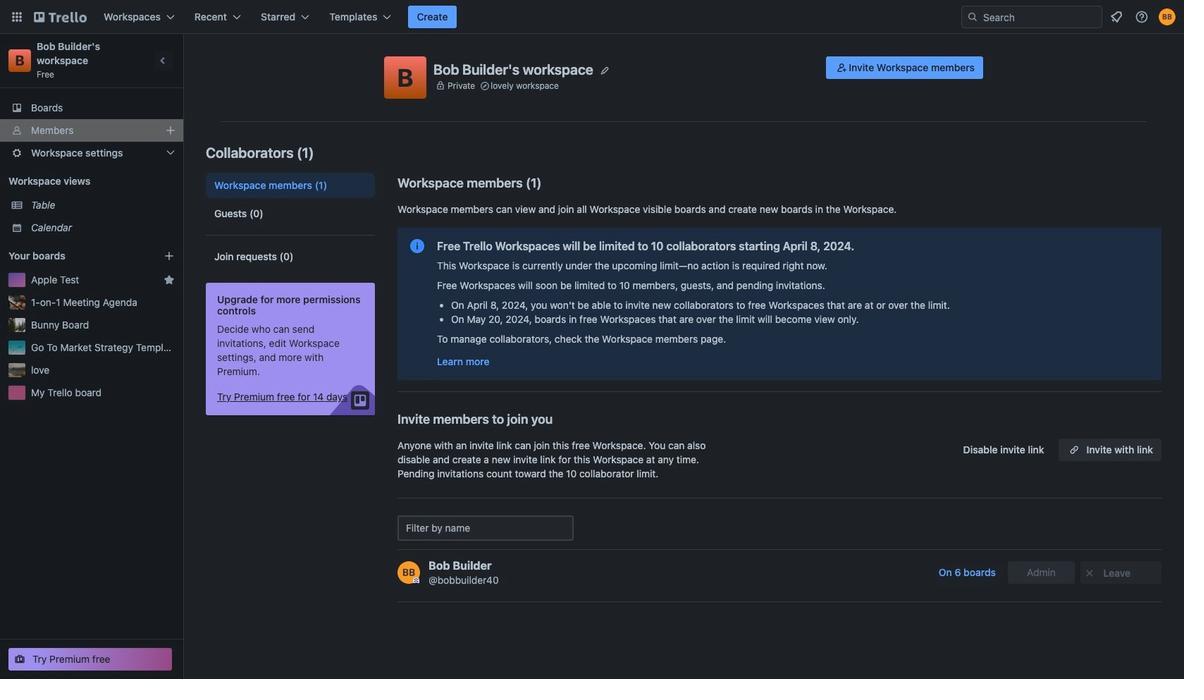 Task type: describe. For each thing, give the bounding box(es) containing it.
0 notifications image
[[1109, 8, 1126, 25]]

your boards with 6 items element
[[8, 248, 142, 264]]

workspace navigation collapse icon image
[[154, 51, 173, 71]]

sm image
[[1083, 566, 1097, 580]]

bob builder (bobbuilder40) image
[[1159, 8, 1176, 25]]



Task type: vqa. For each thing, say whether or not it's contained in the screenshot.
Imagination
no



Task type: locate. For each thing, give the bounding box(es) containing it.
sm image
[[835, 61, 849, 75]]

Filter by name text field
[[398, 516, 574, 541]]

this member is an admin of this workspace. image
[[413, 578, 420, 584]]

switch to… image
[[10, 10, 24, 24]]

search image
[[968, 11, 979, 23]]

open information menu image
[[1135, 10, 1149, 24]]

primary element
[[0, 0, 1185, 34]]

Search field
[[979, 6, 1102, 28]]

back to home image
[[34, 6, 87, 28]]

starred icon image
[[164, 274, 175, 286]]

add board image
[[164, 250, 175, 262]]



